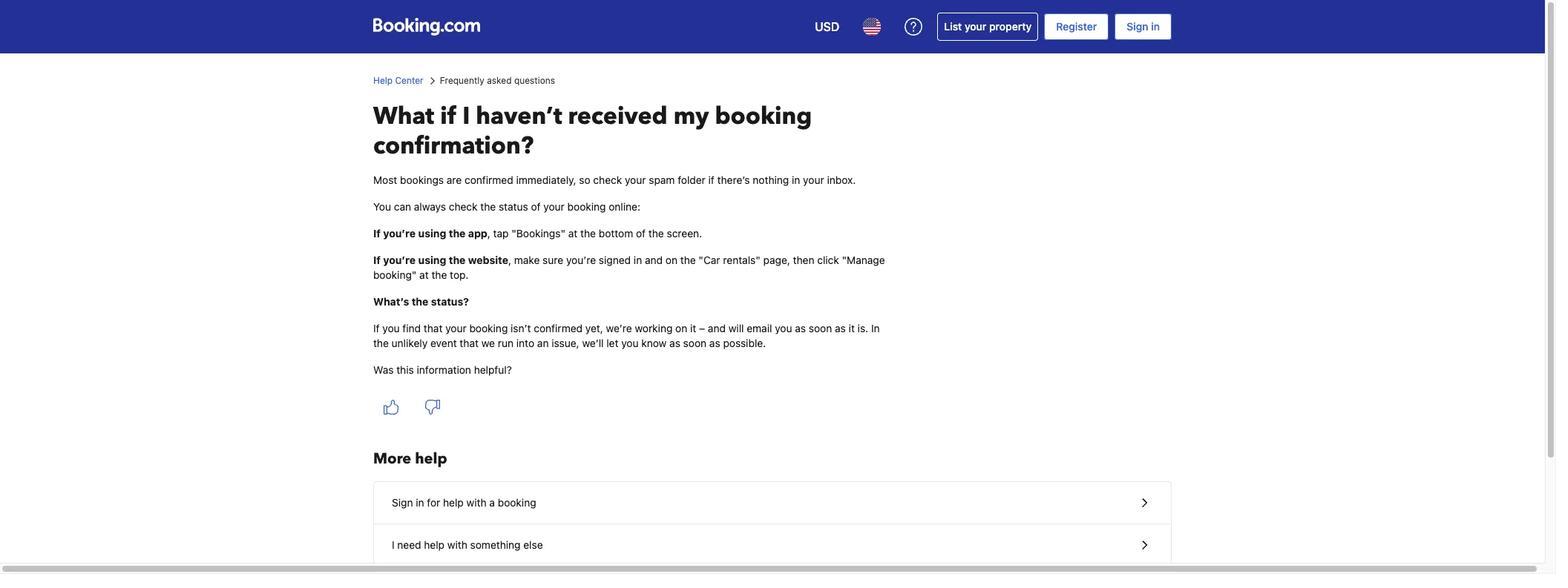 Task type: vqa. For each thing, say whether or not it's contained in the screenshot.
Extra Facilities
no



Task type: locate. For each thing, give the bounding box(es) containing it.
working
[[635, 322, 673, 335]]

this
[[397, 364, 414, 376]]

1 vertical spatial ,
[[509, 254, 512, 267]]

booking up nothing
[[715, 100, 812, 133]]

1 it from the left
[[691, 322, 697, 335]]

1 vertical spatial if
[[373, 254, 381, 267]]

2 vertical spatial if
[[373, 322, 380, 335]]

0 vertical spatial if
[[373, 227, 381, 240]]

1 vertical spatial and
[[708, 322, 726, 335]]

more help
[[373, 449, 447, 469]]

0 horizontal spatial and
[[645, 254, 663, 267]]

0 vertical spatial that
[[424, 322, 443, 335]]

at right the "bookings"
[[569, 227, 578, 240]]

, left tap
[[488, 227, 491, 240]]

the left the status
[[481, 200, 496, 213]]

you're right sure
[[566, 254, 596, 267]]

the left bottom
[[581, 227, 596, 240]]

information
[[417, 364, 471, 376]]

you left find
[[383, 322, 400, 335]]

what
[[373, 100, 435, 133]]

if inside the what if i haven't received my booking confirmation?
[[440, 100, 457, 133]]

help center button
[[373, 74, 424, 88]]

1 vertical spatial i
[[392, 539, 395, 552]]

your left spam
[[625, 174, 646, 186]]

1 horizontal spatial you
[[622, 337, 639, 350]]

1 horizontal spatial confirmed
[[534, 322, 583, 335]]

folder
[[678, 174, 706, 186]]

run
[[498, 337, 514, 350]]

in inside button
[[416, 497, 424, 509]]

list your property link
[[938, 13, 1039, 41]]

top.
[[450, 269, 469, 281]]

0 vertical spatial if
[[440, 100, 457, 133]]

as right know on the left bottom of the page
[[670, 337, 681, 350]]

the left screen.
[[649, 227, 664, 240]]

1 vertical spatial using
[[418, 254, 447, 267]]

0 vertical spatial ,
[[488, 227, 491, 240]]

using up what's the status?
[[418, 254, 447, 267]]

i left need
[[392, 539, 395, 552]]

you're up booking" on the left of the page
[[383, 254, 416, 267]]

1 horizontal spatial soon
[[809, 322, 833, 335]]

, inside the ", make sure you're signed in and on the "car rentals" page, then click "manage booking" at the top."
[[509, 254, 512, 267]]

using
[[418, 227, 447, 240], [418, 254, 447, 267]]

booking right a
[[498, 497, 537, 509]]

1 vertical spatial with
[[448, 539, 468, 552]]

1 vertical spatial on
[[676, 322, 688, 335]]

if up booking" on the left of the page
[[373, 254, 381, 267]]

1 vertical spatial of
[[636, 227, 646, 240]]

if down you
[[373, 227, 381, 240]]

the left the '"car'
[[681, 254, 696, 267]]

booking.com online hotel reservations image
[[373, 18, 480, 36]]

0 horizontal spatial you
[[383, 322, 400, 335]]

if down what's
[[373, 322, 380, 335]]

0 horizontal spatial soon
[[684, 337, 707, 350]]

list your property
[[945, 20, 1032, 33]]

1 vertical spatial that
[[460, 337, 479, 350]]

confirmed up you can always check the status of your booking online:
[[465, 174, 514, 186]]

0 vertical spatial soon
[[809, 322, 833, 335]]

1 horizontal spatial check
[[594, 174, 622, 186]]

i down frequently
[[463, 100, 470, 133]]

1 vertical spatial if
[[709, 174, 715, 186]]

inbox.
[[827, 174, 856, 186]]

that up event
[[424, 322, 443, 335]]

1 vertical spatial at
[[420, 269, 429, 281]]

1 horizontal spatial sign
[[1127, 20, 1149, 33]]

you right let
[[622, 337, 639, 350]]

1 horizontal spatial it
[[849, 322, 855, 335]]

at down if you're using the website at the left of the page
[[420, 269, 429, 281]]

on down screen.
[[666, 254, 678, 267]]

your right list
[[965, 20, 987, 33]]

soon left is.
[[809, 322, 833, 335]]

status?
[[431, 296, 469, 308]]

0 horizontal spatial it
[[691, 322, 697, 335]]

0 horizontal spatial confirmed
[[465, 174, 514, 186]]

if inside the if you find that your booking isn't confirmed yet, we're working on it – and will email you as soon as it is. in the unlikely event that we run into an issue, we'll let you know as soon as possible.
[[373, 322, 380, 335]]

1 horizontal spatial at
[[569, 227, 578, 240]]

in
[[1152, 20, 1160, 33], [792, 174, 801, 186], [634, 254, 642, 267], [416, 497, 424, 509]]

0 vertical spatial and
[[645, 254, 663, 267]]

2 using from the top
[[418, 254, 447, 267]]

helpful?
[[474, 364, 512, 376]]

0 vertical spatial using
[[418, 227, 447, 240]]

1 if from the top
[[373, 227, 381, 240]]

it left is.
[[849, 322, 855, 335]]

help right need
[[424, 539, 445, 552]]

else
[[524, 539, 543, 552]]

"manage
[[842, 254, 885, 267]]

check
[[594, 174, 622, 186], [449, 200, 478, 213]]

let
[[607, 337, 619, 350]]

sign inside button
[[392, 497, 413, 509]]

0 vertical spatial on
[[666, 254, 678, 267]]

confirmation?
[[373, 130, 534, 163]]

using down the always
[[418, 227, 447, 240]]

i inside button
[[392, 539, 395, 552]]

you right email
[[775, 322, 793, 335]]

it
[[691, 322, 697, 335], [849, 322, 855, 335]]

property
[[990, 20, 1032, 33]]

make
[[514, 254, 540, 267]]

if for if you find that your booking isn't confirmed yet, we're working on it – and will email you as soon as it is. in the unlikely event that we run into an issue, we'll let you know as soon as possible.
[[373, 322, 380, 335]]

sure
[[543, 254, 564, 267]]

1 horizontal spatial if
[[709, 174, 715, 186]]

your left inbox. at the right top
[[803, 174, 825, 186]]

0 horizontal spatial at
[[420, 269, 429, 281]]

it left the –
[[691, 322, 697, 335]]

as left the possible.
[[710, 337, 721, 350]]

0 horizontal spatial if
[[440, 100, 457, 133]]

at
[[569, 227, 578, 240], [420, 269, 429, 281]]

your up event
[[446, 322, 467, 335]]

0 horizontal spatial of
[[531, 200, 541, 213]]

help center
[[373, 75, 424, 86]]

check down are
[[449, 200, 478, 213]]

0 vertical spatial sign
[[1127, 20, 1149, 33]]

confirmed up the issue,
[[534, 322, 583, 335]]

as
[[795, 322, 806, 335], [835, 322, 846, 335], [670, 337, 681, 350], [710, 337, 721, 350]]

most
[[373, 174, 397, 186]]

the down if you're using the website at the left of the page
[[432, 269, 447, 281]]

confirmed
[[465, 174, 514, 186], [534, 322, 583, 335]]

sign in for help with a booking
[[392, 497, 537, 509]]

that left we
[[460, 337, 479, 350]]

more
[[373, 449, 411, 469]]

1 horizontal spatial ,
[[509, 254, 512, 267]]

booking inside the what if i haven't received my booking confirmation?
[[715, 100, 812, 133]]

1 vertical spatial soon
[[684, 337, 707, 350]]

2 if from the top
[[373, 254, 381, 267]]

if down frequently
[[440, 100, 457, 133]]

will
[[729, 322, 744, 335]]

, left make
[[509, 254, 512, 267]]

1 vertical spatial check
[[449, 200, 478, 213]]

check right so
[[594, 174, 622, 186]]

booking
[[715, 100, 812, 133], [568, 200, 606, 213], [470, 322, 508, 335], [498, 497, 537, 509]]

0 vertical spatial i
[[463, 100, 470, 133]]

at inside the ", make sure you're signed in and on the "car rentals" page, then click "manage booking" at the top."
[[420, 269, 429, 281]]

issue,
[[552, 337, 580, 350]]

soon down the –
[[684, 337, 707, 350]]

on left the –
[[676, 322, 688, 335]]

on
[[666, 254, 678, 267], [676, 322, 688, 335]]

1 vertical spatial confirmed
[[534, 322, 583, 335]]

your inside the if you find that your booking isn't confirmed yet, we're working on it – and will email you as soon as it is. in the unlikely event that we run into an issue, we'll let you know as soon as possible.
[[446, 322, 467, 335]]

1 horizontal spatial and
[[708, 322, 726, 335]]

1 using from the top
[[418, 227, 447, 240]]

was this information helpful?
[[373, 364, 512, 376]]

you're down can at top left
[[383, 227, 416, 240]]

2 horizontal spatial you
[[775, 322, 793, 335]]

with left 'something'
[[448, 539, 468, 552]]

signed
[[599, 254, 631, 267]]

your
[[965, 20, 987, 33], [625, 174, 646, 186], [803, 174, 825, 186], [544, 200, 565, 213], [446, 322, 467, 335]]

1 vertical spatial sign
[[392, 497, 413, 509]]

0 horizontal spatial sign
[[392, 497, 413, 509]]

and right the –
[[708, 322, 726, 335]]

with
[[467, 497, 487, 509], [448, 539, 468, 552]]

3 if from the top
[[373, 322, 380, 335]]

1 horizontal spatial of
[[636, 227, 646, 240]]

the
[[481, 200, 496, 213], [449, 227, 466, 240], [581, 227, 596, 240], [649, 227, 664, 240], [449, 254, 466, 267], [681, 254, 696, 267], [432, 269, 447, 281], [412, 296, 429, 308], [373, 337, 389, 350]]

of right bottom
[[636, 227, 646, 240]]

0 horizontal spatial i
[[392, 539, 395, 552]]

help right for
[[443, 497, 464, 509]]

nothing
[[753, 174, 789, 186]]

if
[[373, 227, 381, 240], [373, 254, 381, 267], [373, 322, 380, 335]]

for
[[427, 497, 441, 509]]

sign right register
[[1127, 20, 1149, 33]]

i
[[463, 100, 470, 133], [392, 539, 395, 552]]

isn't
[[511, 322, 531, 335]]

0 vertical spatial confirmed
[[465, 174, 514, 186]]

center
[[395, 75, 424, 86]]

status
[[499, 200, 528, 213]]

with left a
[[467, 497, 487, 509]]

you're inside the ", make sure you're signed in and on the "car rentals" page, then click "manage booking" at the top."
[[566, 254, 596, 267]]

you
[[383, 322, 400, 335], [775, 322, 793, 335], [622, 337, 639, 350]]

sign for sign in for help with a booking
[[392, 497, 413, 509]]

tap
[[493, 227, 509, 240]]

sign left for
[[392, 497, 413, 509]]

1 horizontal spatial i
[[463, 100, 470, 133]]

help right more in the left of the page
[[415, 449, 447, 469]]

the up was
[[373, 337, 389, 350]]

you
[[373, 200, 391, 213]]

0 vertical spatial help
[[415, 449, 447, 469]]

booking up we
[[470, 322, 508, 335]]

if right folder
[[709, 174, 715, 186]]

of right the status
[[531, 200, 541, 213]]

of
[[531, 200, 541, 213], [636, 227, 646, 240]]

i inside the what if i haven't received my booking confirmation?
[[463, 100, 470, 133]]

you're
[[383, 227, 416, 240], [383, 254, 416, 267], [566, 254, 596, 267]]

and right signed
[[645, 254, 663, 267]]



Task type: describe. For each thing, give the bounding box(es) containing it.
immediately,
[[516, 174, 577, 186]]

a
[[490, 497, 495, 509]]

register
[[1057, 20, 1098, 33]]

booking inside sign in for help with a booking link
[[498, 497, 537, 509]]

something
[[470, 539, 521, 552]]

email
[[747, 322, 773, 335]]

possible.
[[723, 337, 766, 350]]

your down immediately,
[[544, 200, 565, 213]]

if you're using the website
[[373, 254, 509, 267]]

0 vertical spatial of
[[531, 200, 541, 213]]

"bookings"
[[512, 227, 566, 240]]

rentals"
[[723, 254, 761, 267]]

what's
[[373, 296, 409, 308]]

there's
[[718, 174, 750, 186]]

0 horizontal spatial ,
[[488, 227, 491, 240]]

as left is.
[[835, 322, 846, 335]]

event
[[431, 337, 457, 350]]

is.
[[858, 322, 869, 335]]

spam
[[649, 174, 675, 186]]

booking down so
[[568, 200, 606, 213]]

register link
[[1045, 13, 1109, 40]]

received
[[568, 100, 668, 133]]

asked
[[487, 75, 512, 86]]

need
[[397, 539, 421, 552]]

0 vertical spatial at
[[569, 227, 578, 240]]

2 it from the left
[[849, 322, 855, 335]]

we'll
[[582, 337, 604, 350]]

find
[[403, 322, 421, 335]]

0 horizontal spatial that
[[424, 322, 443, 335]]

click
[[818, 254, 840, 267]]

we
[[482, 337, 495, 350]]

know
[[642, 337, 667, 350]]

page,
[[764, 254, 791, 267]]

sign in for help with a booking button
[[374, 483, 1172, 525]]

unlikely
[[392, 337, 428, 350]]

confirmed inside the if you find that your booking isn't confirmed yet, we're working on it – and will email you as soon as it is. in the unlikely event that we run into an issue, we'll let you know as soon as possible.
[[534, 322, 583, 335]]

, make sure you're signed in and on the "car rentals" page, then click "manage booking" at the top.
[[373, 254, 885, 281]]

my
[[674, 100, 709, 133]]

questions
[[514, 75, 555, 86]]

then
[[793, 254, 815, 267]]

sign in for help with a booking link
[[374, 483, 1172, 524]]

we're
[[606, 322, 632, 335]]

2 vertical spatial help
[[424, 539, 445, 552]]

most bookings are confirmed immediately, so check your spam folder if there's nothing in your inbox.
[[373, 174, 856, 186]]

sign in
[[1127, 20, 1160, 33]]

and inside the if you find that your booking isn't confirmed yet, we're working on it – and will email you as soon as it is. in the unlikely event that we run into an issue, we'll let you know as soon as possible.
[[708, 322, 726, 335]]

you can always check the status of your booking online:
[[373, 200, 641, 213]]

booking"
[[373, 269, 417, 281]]

1 vertical spatial help
[[443, 497, 464, 509]]

can
[[394, 200, 411, 213]]

i need help with something else button
[[374, 525, 1172, 566]]

in
[[872, 322, 880, 335]]

help
[[373, 75, 393, 86]]

booking inside the if you find that your booking isn't confirmed yet, we're working on it – and will email you as soon as it is. in the unlikely event that we run into an issue, we'll let you know as soon as possible.
[[470, 322, 508, 335]]

usd
[[815, 20, 840, 33]]

list
[[945, 20, 962, 33]]

bookings
[[400, 174, 444, 186]]

the up top.
[[449, 254, 466, 267]]

and inside the ", make sure you're signed in and on the "car rentals" page, then click "manage booking" at the top."
[[645, 254, 663, 267]]

always
[[414, 200, 446, 213]]

sign for sign in
[[1127, 20, 1149, 33]]

if you find that your booking isn't confirmed yet, we're working on it – and will email you as soon as it is. in the unlikely event that we run into an issue, we'll let you know as soon as possible.
[[373, 322, 880, 350]]

in inside the ", make sure you're signed in and on the "car rentals" page, then click "manage booking" at the top."
[[634, 254, 642, 267]]

as right email
[[795, 322, 806, 335]]

using for app
[[418, 227, 447, 240]]

sign in link
[[1115, 13, 1172, 40]]

you're for if you're using the website
[[383, 254, 416, 267]]

what's the status?
[[373, 296, 469, 308]]

what if i haven't received my booking confirmation?
[[373, 100, 812, 163]]

website
[[468, 254, 509, 267]]

the up find
[[412, 296, 429, 308]]

–
[[699, 322, 705, 335]]

i need help with something else
[[392, 539, 543, 552]]

an
[[537, 337, 549, 350]]

if for if you're using the app , tap "bookings" at the bottom of the screen.
[[373, 227, 381, 240]]

using for website
[[418, 254, 447, 267]]

haven't
[[476, 100, 562, 133]]

into
[[517, 337, 535, 350]]

online:
[[609, 200, 641, 213]]

on inside the ", make sure you're signed in and on the "car rentals" page, then click "manage booking" at the top."
[[666, 254, 678, 267]]

usd button
[[806, 9, 849, 45]]

yet,
[[586, 322, 603, 335]]

so
[[579, 174, 591, 186]]

0 vertical spatial with
[[467, 497, 487, 509]]

if for if you're using the website
[[373, 254, 381, 267]]

0 vertical spatial check
[[594, 174, 622, 186]]

if you're using the app , tap "bookings" at the bottom of the screen.
[[373, 227, 702, 240]]

you're for if you're using the app , tap "bookings" at the bottom of the screen.
[[383, 227, 416, 240]]

0 horizontal spatial check
[[449, 200, 478, 213]]

was
[[373, 364, 394, 376]]

1 horizontal spatial that
[[460, 337, 479, 350]]

are
[[447, 174, 462, 186]]

screen.
[[667, 227, 702, 240]]

bottom
[[599, 227, 634, 240]]

app
[[468, 227, 488, 240]]

frequently
[[440, 75, 485, 86]]

on inside the if you find that your booking isn't confirmed yet, we're working on it – and will email you as soon as it is. in the unlikely event that we run into an issue, we'll let you know as soon as possible.
[[676, 322, 688, 335]]

the left app
[[449, 227, 466, 240]]

the inside the if you find that your booking isn't confirmed yet, we're working on it – and will email you as soon as it is. in the unlikely event that we run into an issue, we'll let you know as soon as possible.
[[373, 337, 389, 350]]

frequently asked questions
[[440, 75, 555, 86]]

"car
[[699, 254, 721, 267]]



